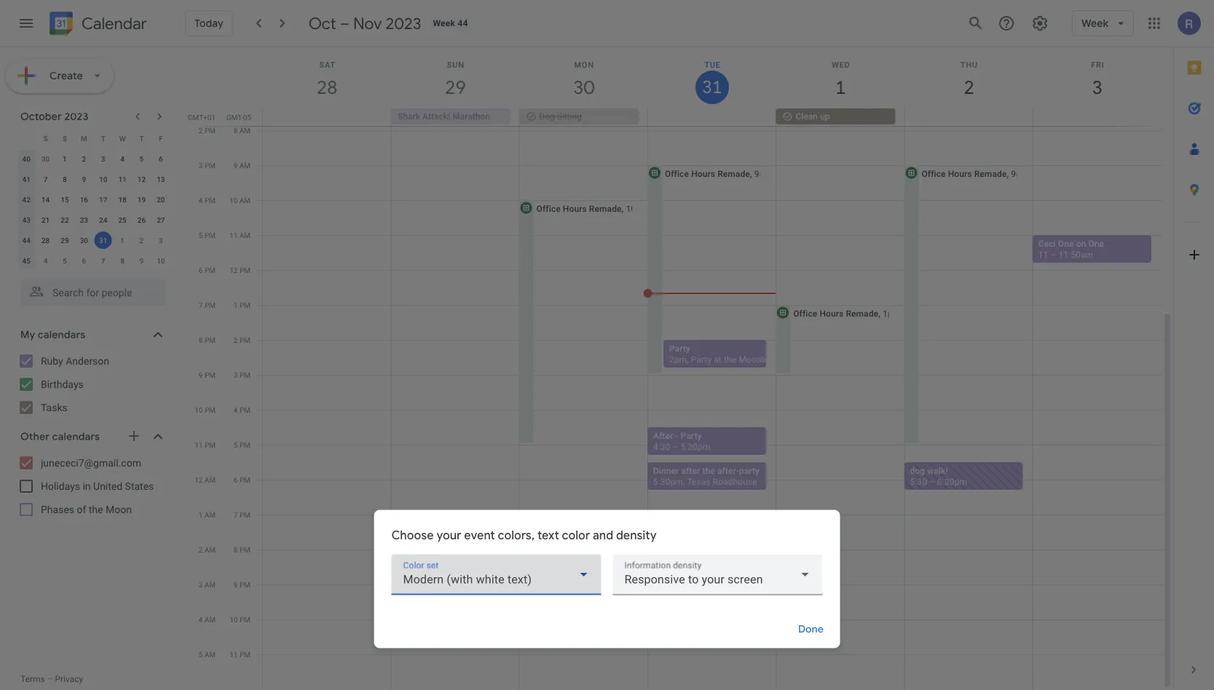 Task type: vqa. For each thing, say whether or not it's contained in the screenshot.
at
yes



Task type: locate. For each thing, give the bounding box(es) containing it.
1 horizontal spatial 3 pm
[[234, 371, 251, 380]]

november 5 element
[[56, 252, 74, 270]]

november 1 element
[[114, 232, 131, 249]]

0 horizontal spatial 10 pm
[[195, 406, 216, 415]]

21 element
[[37, 211, 54, 229]]

9 pm
[[199, 371, 216, 380], [234, 581, 251, 590]]

30 right "40" at the top left of the page
[[41, 154, 50, 163]]

0 horizontal spatial 11 pm
[[195, 441, 216, 450]]

party up 5:20pm at the bottom of the page
[[681, 431, 702, 441]]

roadhouse
[[713, 477, 758, 487]]

1 vertical spatial 6 pm
[[234, 476, 251, 485]]

5 pm
[[199, 231, 216, 240], [234, 441, 251, 450]]

one
[[1059, 239, 1075, 249], [1089, 239, 1105, 249]]

23 element
[[75, 211, 93, 229]]

am up 2 am
[[205, 511, 216, 520]]

2 vertical spatial party
[[681, 431, 702, 441]]

calendars up ruby
[[38, 329, 85, 342]]

calendars up junececi7@gmail.com
[[52, 431, 100, 444]]

1 pm
[[234, 301, 251, 310]]

am for 1 am
[[205, 511, 216, 520]]

0 horizontal spatial 6 pm
[[199, 266, 216, 275]]

the right of
[[89, 504, 103, 516]]

2 up 3 am
[[199, 546, 203, 555]]

7 right 41
[[44, 175, 48, 184]]

row containing s
[[17, 128, 171, 149]]

9 inside november 9 element
[[140, 257, 144, 265]]

am for 12 am
[[205, 476, 216, 485]]

12
[[138, 175, 146, 184], [230, 266, 238, 275], [195, 476, 203, 485]]

one right on on the right top
[[1089, 239, 1105, 249]]

other calendars
[[20, 431, 100, 444]]

0 horizontal spatial the
[[89, 504, 103, 516]]

0 horizontal spatial 12
[[138, 175, 146, 184]]

other calendars button
[[3, 426, 181, 449]]

– right terms link
[[47, 675, 53, 685]]

11 up 12 am
[[195, 441, 203, 450]]

tab list
[[1175, 47, 1215, 650]]

25 element
[[114, 211, 131, 229]]

1 vertical spatial 12
[[230, 266, 238, 275]]

0 vertical spatial 44
[[458, 18, 468, 28]]

0 vertical spatial 11 pm
[[195, 441, 216, 450]]

0 horizontal spatial 2023
[[64, 110, 88, 123]]

3 pm left the 9 am
[[199, 161, 216, 170]]

11 inside row
[[118, 175, 127, 184]]

12 pm
[[230, 266, 251, 275]]

3 cell from the left
[[905, 109, 1033, 126]]

11 down ceci
[[1039, 250, 1049, 260]]

11 right 10 element
[[118, 175, 127, 184]]

31, today element
[[95, 232, 112, 249]]

11 pm up 12 am
[[195, 441, 216, 450]]

birthdays
[[41, 379, 84, 391]]

3
[[101, 154, 105, 163], [199, 161, 203, 170], [159, 236, 163, 245], [234, 371, 238, 380], [199, 581, 203, 590]]

1 vertical spatial 5 pm
[[234, 441, 251, 450]]

30 element
[[75, 232, 93, 249]]

None search field
[[0, 274, 181, 306]]

1 horizontal spatial one
[[1089, 239, 1105, 249]]

1 am
[[199, 511, 216, 520]]

the for moon
[[89, 504, 103, 516]]

7 pm right "1 am"
[[234, 511, 251, 520]]

am down 8 am
[[240, 161, 251, 170]]

cell
[[263, 109, 391, 126], [648, 109, 777, 126], [905, 109, 1033, 126], [1033, 109, 1162, 126]]

ruby
[[41, 355, 63, 367]]

1 vertical spatial the
[[703, 466, 716, 476]]

10 pm
[[195, 406, 216, 415], [230, 616, 251, 625]]

ruby anderson
[[41, 355, 109, 367]]

phases of the moon
[[41, 504, 132, 516]]

november 8 element
[[114, 252, 131, 270]]

2 vertical spatial 12
[[195, 476, 203, 485]]

4
[[120, 154, 125, 163], [199, 196, 203, 205], [44, 257, 48, 265], [234, 406, 238, 415], [199, 616, 203, 625]]

30 inside 30 element
[[80, 236, 88, 245]]

gmt-05
[[226, 113, 251, 122]]

1 horizontal spatial 12
[[195, 476, 203, 485]]

terms – privacy
[[20, 675, 83, 685]]

1 vertical spatial 44
[[22, 236, 31, 245]]

october
[[20, 110, 62, 123]]

1 horizontal spatial 5 pm
[[234, 441, 251, 450]]

– down the -
[[673, 442, 679, 452]]

12 up "1 am"
[[195, 476, 203, 485]]

10
[[99, 175, 107, 184], [230, 196, 238, 205], [157, 257, 165, 265], [195, 406, 203, 415], [230, 616, 238, 625]]

7
[[44, 175, 48, 184], [101, 257, 105, 265], [199, 301, 203, 310], [234, 511, 238, 520]]

10 pm up 12 am
[[195, 406, 216, 415]]

0 vertical spatial calendars
[[38, 329, 85, 342]]

1 vertical spatial 2023
[[64, 110, 88, 123]]

row containing shark attack! marathon
[[257, 109, 1174, 126]]

the up texas
[[703, 466, 716, 476]]

2 pm down gmt+01
[[199, 126, 216, 135]]

other
[[20, 431, 50, 444]]

party
[[670, 344, 691, 354], [691, 355, 712, 365], [681, 431, 702, 441]]

main drawer image
[[17, 15, 35, 32]]

calendar element
[[47, 9, 147, 41]]

1 for 1 pm
[[234, 301, 238, 310]]

row containing 45
[[17, 251, 171, 271]]

2023
[[386, 13, 422, 34], [64, 110, 88, 123]]

7 pm
[[199, 301, 216, 310], [234, 511, 251, 520]]

3 right november 2 element
[[159, 236, 163, 245]]

event
[[786, 355, 808, 365]]

1 horizontal spatial 10 pm
[[230, 616, 251, 625]]

1 vertical spatial 8 pm
[[234, 546, 251, 555]]

sitting
[[557, 111, 582, 122]]

today button
[[185, 10, 233, 36]]

choose your event colors, text color and density dialog
[[374, 510, 841, 649]]

1 horizontal spatial 4 pm
[[234, 406, 251, 415]]

states
[[125, 481, 154, 493]]

1 vertical spatial 9 pm
[[234, 581, 251, 590]]

0 horizontal spatial 4 pm
[[199, 196, 216, 205]]

t left w
[[101, 134, 105, 143]]

row group
[[17, 149, 171, 271]]

1 horizontal spatial 30
[[80, 236, 88, 245]]

november 3 element
[[152, 232, 170, 249]]

16
[[80, 195, 88, 204]]

s up september 30 element
[[43, 134, 48, 143]]

29 element
[[56, 232, 74, 249]]

the right 'at' at the right
[[724, 355, 737, 365]]

0 horizontal spatial 2 pm
[[199, 126, 216, 135]]

15
[[61, 195, 69, 204]]

6 pm left 12 pm
[[199, 266, 216, 275]]

1 vertical spatial calendars
[[52, 431, 100, 444]]

row containing 43
[[17, 210, 171, 230]]

1 cell from the left
[[263, 109, 391, 126]]

18 element
[[114, 191, 131, 208]]

0 vertical spatial 7 pm
[[199, 301, 216, 310]]

2 horizontal spatial the
[[724, 355, 737, 365]]

am
[[240, 126, 251, 135], [240, 161, 251, 170], [240, 196, 251, 205], [240, 231, 251, 240], [205, 476, 216, 485], [205, 511, 216, 520], [205, 546, 216, 555], [205, 581, 216, 590], [205, 616, 216, 625], [205, 651, 216, 660]]

1 horizontal spatial the
[[703, 466, 716, 476]]

30
[[41, 154, 50, 163], [80, 236, 88, 245]]

5 am
[[199, 651, 216, 660]]

party left 'at' at the right
[[691, 355, 712, 365]]

1 down 12 pm
[[234, 301, 238, 310]]

one up "11:50am"
[[1059, 239, 1075, 249]]

1 t from the left
[[101, 134, 105, 143]]

row
[[257, 109, 1174, 126], [17, 128, 171, 149], [17, 149, 171, 169], [17, 169, 171, 189], [17, 189, 171, 210], [17, 210, 171, 230], [17, 230, 171, 251], [17, 251, 171, 271]]

1 horizontal spatial t
[[139, 134, 144, 143]]

september 30 element
[[37, 150, 54, 168]]

0 horizontal spatial 9 pm
[[199, 371, 216, 380]]

15 element
[[56, 191, 74, 208]]

30 inside september 30 element
[[41, 154, 50, 163]]

am down 3 am
[[205, 616, 216, 625]]

column header
[[17, 128, 36, 149]]

2 vertical spatial the
[[89, 504, 103, 516]]

12 for 12 pm
[[230, 266, 238, 275]]

the inside "list"
[[89, 504, 103, 516]]

am down 4 am
[[205, 651, 216, 660]]

0 vertical spatial 3 pm
[[199, 161, 216, 170]]

19
[[138, 195, 146, 204]]

0 vertical spatial 6 pm
[[199, 266, 216, 275]]

am up 3 am
[[205, 546, 216, 555]]

3 am
[[199, 581, 216, 590]]

19 element
[[133, 191, 150, 208]]

clean up
[[796, 111, 830, 122]]

20 element
[[152, 191, 170, 208]]

1 horizontal spatial 7 pm
[[234, 511, 251, 520]]

1 horizontal spatial 8 pm
[[234, 546, 251, 555]]

,
[[750, 169, 752, 179], [1007, 169, 1009, 179], [622, 204, 624, 214], [879, 309, 881, 319], [687, 355, 689, 365], [683, 477, 685, 487]]

6:20pm
[[938, 477, 968, 487]]

dinner after the after-party 5:30pm , texas roadhouse
[[654, 466, 760, 487]]

1 vertical spatial 10 pm
[[230, 616, 251, 625]]

0 horizontal spatial 8 pm
[[199, 336, 216, 345]]

1 horizontal spatial s
[[63, 134, 67, 143]]

my calendars list
[[3, 350, 181, 420]]

oct
[[309, 13, 336, 34]]

the
[[724, 355, 737, 365], [703, 466, 716, 476], [89, 504, 103, 516]]

0 vertical spatial the
[[724, 355, 737, 365]]

3 pm down 1 pm
[[234, 371, 251, 380]]

0 horizontal spatial 30
[[41, 154, 50, 163]]

0 horizontal spatial s
[[43, 134, 48, 143]]

0 horizontal spatial 44
[[22, 236, 31, 245]]

2 cell from the left
[[648, 109, 777, 126]]

44 left 28 in the left top of the page
[[22, 236, 31, 245]]

44 inside row
[[22, 236, 31, 245]]

2023 up m
[[64, 110, 88, 123]]

column header inside october 2023 grid
[[17, 128, 36, 149]]

ceci one on one 11 – 11:50am
[[1039, 239, 1105, 260]]

10 left 11 element
[[99, 175, 107, 184]]

november 7 element
[[95, 252, 112, 270]]

21
[[41, 216, 50, 224]]

am down the 9 am
[[240, 196, 251, 205]]

0 vertical spatial 12
[[138, 175, 146, 184]]

12 right 11 element
[[138, 175, 146, 184]]

2 down m
[[82, 154, 86, 163]]

1 horizontal spatial 2023
[[386, 13, 422, 34]]

4 pm
[[199, 196, 216, 205], [234, 406, 251, 415]]

27 element
[[152, 211, 170, 229]]

6 up 13 "element"
[[159, 154, 163, 163]]

7 pm left 1 pm
[[199, 301, 216, 310]]

office hours remade ,
[[665, 169, 755, 179], [922, 169, 1012, 179], [537, 204, 626, 214], [794, 309, 883, 319]]

2 one from the left
[[1089, 239, 1105, 249]]

– down ceci
[[1051, 250, 1057, 260]]

2
[[199, 126, 203, 135], [82, 154, 86, 163], [140, 236, 144, 245], [234, 336, 238, 345], [199, 546, 203, 555]]

None field
[[392, 555, 602, 596], [613, 555, 823, 596], [392, 555, 602, 596], [613, 555, 823, 596]]

14
[[41, 195, 50, 204]]

5:20pm
[[681, 442, 711, 452]]

t
[[101, 134, 105, 143], [139, 134, 144, 143]]

10 inside "element"
[[157, 257, 165, 265]]

30 right 29 element
[[80, 236, 88, 245]]

done
[[799, 623, 824, 636]]

11 pm right '5 am'
[[230, 651, 251, 660]]

0 horizontal spatial 5 pm
[[199, 231, 216, 240]]

1 left november 2 element
[[120, 236, 125, 245]]

the inside dinner after the after-party 5:30pm , texas roadhouse
[[703, 466, 716, 476]]

1 horizontal spatial 2 pm
[[234, 336, 251, 345]]

0 vertical spatial 30
[[41, 154, 50, 163]]

12 for 12 am
[[195, 476, 203, 485]]

the for after-
[[703, 466, 716, 476]]

2023 right nov
[[386, 13, 422, 34]]

0 horizontal spatial 3 pm
[[199, 161, 216, 170]]

7 left 1 pm
[[199, 301, 203, 310]]

0 vertical spatial 4 pm
[[199, 196, 216, 205]]

24 element
[[95, 211, 112, 229]]

at
[[714, 355, 722, 365]]

10 pm right 4 am
[[230, 616, 251, 625]]

am for 4 am
[[205, 616, 216, 625]]

1 vertical spatial 4 pm
[[234, 406, 251, 415]]

44 right week
[[458, 18, 468, 28]]

s left m
[[63, 134, 67, 143]]

am for 8 am
[[240, 126, 251, 135]]

0 vertical spatial party
[[670, 344, 691, 354]]

7 right "1 am"
[[234, 511, 238, 520]]

12 inside "element"
[[138, 175, 146, 184]]

10 up 11 am
[[230, 196, 238, 205]]

2 horizontal spatial 12
[[230, 266, 238, 275]]

junececi7@gmail.com
[[41, 457, 141, 469]]

privacy link
[[55, 675, 83, 685]]

am up "1 am"
[[205, 476, 216, 485]]

11 inside ceci one on one 11 – 11:50am
[[1039, 250, 1049, 260]]

0 horizontal spatial 7 pm
[[199, 301, 216, 310]]

2 s from the left
[[63, 134, 67, 143]]

– right oct
[[340, 13, 350, 34]]

calendars for my calendars
[[38, 329, 85, 342]]

– inside dog walk! 5:30 – 6:20pm
[[930, 477, 936, 487]]

1 down 12 am
[[199, 511, 203, 520]]

party
[[740, 466, 760, 476]]

10 right november 9 element
[[157, 257, 165, 265]]

am up 12 pm
[[240, 231, 251, 240]]

– inside after - party 4:30 – 5:20pm
[[673, 442, 679, 452]]

grid
[[187, 47, 1174, 691]]

0 horizontal spatial one
[[1059, 239, 1075, 249]]

1 one from the left
[[1059, 239, 1075, 249]]

party inside after - party 4:30 – 5:20pm
[[681, 431, 702, 441]]

0 vertical spatial 5 pm
[[199, 231, 216, 240]]

am down the 05
[[240, 126, 251, 135]]

2 t from the left
[[139, 134, 144, 143]]

1 vertical spatial 30
[[80, 236, 88, 245]]

– down walk!
[[930, 477, 936, 487]]

12 down 11 am
[[230, 266, 238, 275]]

10 am
[[230, 196, 251, 205]]

22 element
[[56, 211, 74, 229]]

30 for 30 element
[[80, 236, 88, 245]]

t right w
[[139, 134, 144, 143]]

party up 2pm
[[670, 344, 691, 354]]

0 horizontal spatial t
[[101, 134, 105, 143]]

row group containing 40
[[17, 149, 171, 271]]

1 vertical spatial 11 pm
[[230, 651, 251, 660]]

am for 2 am
[[205, 546, 216, 555]]

calendars
[[38, 329, 85, 342], [52, 431, 100, 444]]

1 for 1 am
[[199, 511, 203, 520]]

office
[[665, 169, 689, 179], [922, 169, 946, 179], [537, 204, 561, 214], [794, 309, 818, 319]]

1 vertical spatial 3 pm
[[234, 371, 251, 380]]

tasks
[[41, 402, 68, 414]]

8 am
[[234, 126, 251, 135]]

3 pm
[[199, 161, 216, 170], [234, 371, 251, 380]]

gmt+01
[[188, 113, 216, 122]]

on
[[1077, 239, 1087, 249]]

30 for september 30 element
[[41, 154, 50, 163]]

4 am
[[199, 616, 216, 625]]

am down 2 am
[[205, 581, 216, 590]]

terms link
[[20, 675, 45, 685]]

6 pm right 12 am
[[234, 476, 251, 485]]

2 pm down 1 pm
[[234, 336, 251, 345]]



Task type: describe. For each thing, give the bounding box(es) containing it.
11:50am
[[1059, 250, 1094, 260]]

after
[[654, 431, 674, 441]]

colors,
[[498, 528, 535, 543]]

1 s from the left
[[43, 134, 48, 143]]

clean up button
[[776, 109, 896, 125]]

7 right the november 6 element
[[101, 257, 105, 265]]

41
[[22, 175, 31, 184]]

28 element
[[37, 232, 54, 249]]

today
[[195, 17, 224, 30]]

oct – nov 2023
[[309, 13, 422, 34]]

6 left 12 pm
[[199, 266, 203, 275]]

choose your event colors, text color and density
[[392, 528, 657, 543]]

my
[[20, 329, 35, 342]]

november 10 element
[[152, 252, 170, 270]]

6 left november 7 element at the top
[[82, 257, 86, 265]]

ceci
[[1039, 239, 1056, 249]]

done button
[[788, 612, 835, 647]]

october 2023 grid
[[14, 128, 171, 271]]

calendars for other calendars
[[52, 431, 100, 444]]

43
[[22, 216, 31, 224]]

3 down 1 pm
[[234, 371, 238, 380]]

27
[[157, 216, 165, 224]]

3 up 10 element
[[101, 154, 105, 163]]

3 down 2 am
[[199, 581, 203, 590]]

16 element
[[75, 191, 93, 208]]

11 am
[[230, 231, 251, 240]]

22
[[61, 216, 69, 224]]

event
[[464, 528, 495, 543]]

november 2 element
[[133, 232, 150, 249]]

26 element
[[133, 211, 150, 229]]

45
[[22, 257, 31, 265]]

11 right '5 am'
[[230, 651, 238, 660]]

5:30pm
[[654, 477, 683, 487]]

the inside 'party 2pm , party at the moontower event rentals'
[[724, 355, 737, 365]]

17 element
[[95, 191, 112, 208]]

31
[[99, 236, 107, 245]]

11 element
[[114, 171, 131, 188]]

1 horizontal spatial 44
[[458, 18, 468, 28]]

2 down 1 pm
[[234, 336, 238, 345]]

am for 3 am
[[205, 581, 216, 590]]

9 am
[[234, 161, 251, 170]]

13 element
[[152, 171, 170, 188]]

12 am
[[195, 476, 216, 485]]

united
[[93, 481, 123, 493]]

3 inside november 3 element
[[159, 236, 163, 245]]

m
[[81, 134, 87, 143]]

moon
[[106, 504, 132, 516]]

moontower
[[739, 355, 784, 365]]

0 vertical spatial 2 pm
[[199, 126, 216, 135]]

20
[[157, 195, 165, 204]]

0 vertical spatial 9 pm
[[199, 371, 216, 380]]

am for 11 am
[[240, 231, 251, 240]]

gmt-
[[226, 113, 243, 122]]

nov
[[353, 13, 382, 34]]

row containing 44
[[17, 230, 171, 251]]

2 right november 1 element
[[140, 236, 144, 245]]

row group inside october 2023 grid
[[17, 149, 171, 271]]

marathon
[[453, 111, 490, 122]]

13
[[157, 175, 165, 184]]

1 vertical spatial 7 pm
[[234, 511, 251, 520]]

31 cell
[[94, 230, 113, 251]]

18
[[118, 195, 127, 204]]

privacy
[[55, 675, 83, 685]]

23
[[80, 216, 88, 224]]

am for 10 am
[[240, 196, 251, 205]]

24
[[99, 216, 107, 224]]

, inside 'party 2pm , party at the moontower event rentals'
[[687, 355, 689, 365]]

texas
[[687, 477, 711, 487]]

dog
[[539, 111, 555, 122]]

calendar heading
[[79, 13, 147, 34]]

12 for 12
[[138, 175, 146, 184]]

1 vertical spatial party
[[691, 355, 712, 365]]

text
[[538, 528, 559, 543]]

0 vertical spatial 10 pm
[[195, 406, 216, 415]]

november 4 element
[[37, 252, 54, 270]]

choose
[[392, 528, 434, 543]]

am for 5 am
[[205, 651, 216, 660]]

f
[[159, 134, 163, 143]]

14 element
[[37, 191, 54, 208]]

w
[[119, 134, 126, 143]]

walk!
[[928, 466, 949, 476]]

– inside ceci one on one 11 – 11:50am
[[1051, 250, 1057, 260]]

3 left the 9 am
[[199, 161, 203, 170]]

1 right september 30 element
[[63, 154, 67, 163]]

1 vertical spatial 2 pm
[[234, 336, 251, 345]]

other calendars list
[[3, 452, 181, 522]]

november 6 element
[[75, 252, 93, 270]]

-
[[676, 431, 679, 441]]

shark
[[398, 111, 421, 122]]

phases
[[41, 504, 74, 516]]

0 vertical spatial 2023
[[386, 13, 422, 34]]

rentals
[[810, 355, 840, 365]]

after - party 4:30 – 5:20pm
[[654, 431, 711, 452]]

row containing 41
[[17, 169, 171, 189]]

6 right 12 am
[[234, 476, 238, 485]]

row containing 42
[[17, 189, 171, 210]]

shark attack! marathon button
[[391, 109, 511, 125]]

terms
[[20, 675, 45, 685]]

2 down gmt+01
[[199, 126, 203, 135]]

4:30
[[654, 442, 671, 452]]

05
[[243, 113, 251, 122]]

10 up 12 am
[[195, 406, 203, 415]]

holidays
[[41, 481, 80, 493]]

shark attack! marathon
[[398, 111, 490, 122]]

holidays in united states
[[41, 481, 154, 493]]

17
[[99, 195, 107, 204]]

your
[[437, 528, 462, 543]]

color
[[562, 528, 590, 543]]

1 horizontal spatial 11 pm
[[230, 651, 251, 660]]

november 9 element
[[133, 252, 150, 270]]

dinner
[[654, 466, 679, 476]]

grid containing shark attack! marathon
[[187, 47, 1174, 691]]

5:30
[[911, 477, 928, 487]]

10 element
[[95, 171, 112, 188]]

11 down 10 am
[[230, 231, 238, 240]]

0 vertical spatial 8 pm
[[199, 336, 216, 345]]

1 horizontal spatial 9 pm
[[234, 581, 251, 590]]

1 horizontal spatial 6 pm
[[234, 476, 251, 485]]

week
[[433, 18, 456, 28]]

in
[[83, 481, 91, 493]]

my calendars
[[20, 329, 85, 342]]

up
[[821, 111, 830, 122]]

1 for november 1 element
[[120, 236, 125, 245]]

40
[[22, 154, 31, 163]]

42
[[22, 195, 31, 204]]

density
[[616, 528, 657, 543]]

my calendars button
[[3, 324, 181, 347]]

after-
[[718, 466, 740, 476]]

row containing 40
[[17, 149, 171, 169]]

4 cell from the left
[[1033, 109, 1162, 126]]

12 element
[[133, 171, 150, 188]]

, inside dinner after the after-party 5:30pm , texas roadhouse
[[683, 477, 685, 487]]

2pm
[[670, 355, 687, 365]]

26
[[138, 216, 146, 224]]

am for 9 am
[[240, 161, 251, 170]]

party 2pm , party at the moontower event rentals
[[670, 344, 840, 365]]

anderson
[[66, 355, 109, 367]]

10 right 4 am
[[230, 616, 238, 625]]

after
[[682, 466, 701, 476]]



